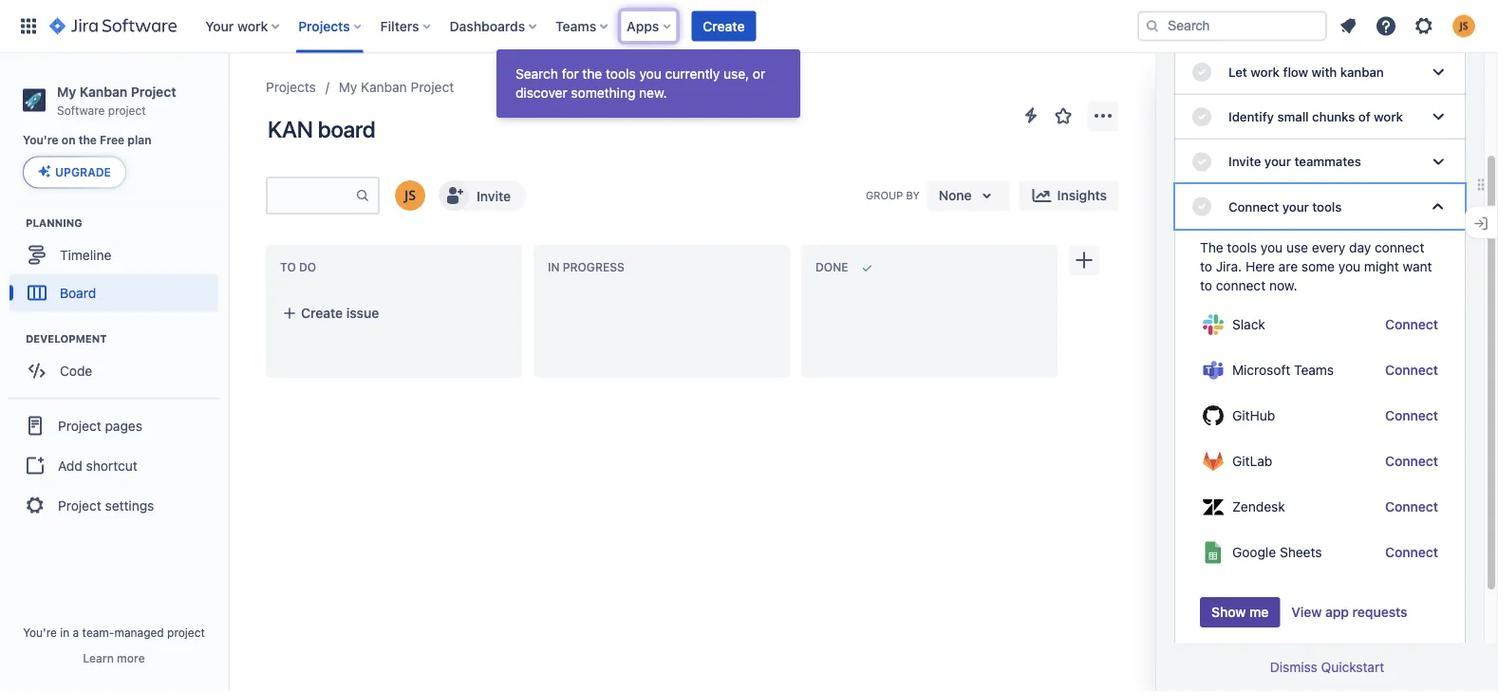 Task type: describe. For each thing, give the bounding box(es) containing it.
planning
[[26, 216, 82, 229]]

connect link for github
[[1384, 401, 1441, 431]]

show me button
[[1200, 597, 1280, 628]]

apps
[[627, 18, 659, 34]]

tools inside dropdown button
[[1313, 199, 1342, 214]]

board link
[[9, 274, 218, 312]]

settings
[[105, 498, 154, 513]]

jira.
[[1216, 259, 1242, 275]]

kan board
[[268, 116, 375, 142]]

identify small chunks of work
[[1229, 109, 1403, 124]]

upgrade
[[55, 166, 111, 179]]

your work button
[[200, 11, 287, 41]]

slack logo image
[[1202, 314, 1225, 336]]

microsoft teams logo image
[[1202, 359, 1225, 382]]

project settings link
[[8, 485, 220, 526]]

github logo image
[[1202, 405, 1225, 427]]

of
[[1359, 109, 1371, 124]]

connect for google sheets
[[1386, 545, 1439, 560]]

team-
[[82, 626, 114, 639]]

insights image
[[1031, 184, 1054, 207]]

in
[[548, 261, 560, 274]]

use,
[[724, 66, 749, 82]]

let work flow with kanban
[[1229, 64, 1384, 80]]

to do
[[280, 261, 316, 274]]

group
[[866, 189, 903, 201]]

add shortcut
[[58, 458, 137, 473]]

projects link
[[266, 76, 316, 99]]

you're for you're in a team-managed project
[[23, 626, 57, 639]]

1 to from the top
[[1200, 259, 1213, 275]]

connect for microsoft teams
[[1386, 362, 1439, 378]]

Search this board text field
[[268, 179, 355, 213]]

board
[[318, 116, 375, 142]]

connect your tools
[[1229, 199, 1342, 214]]

connect for gitlab
[[1386, 454, 1439, 469]]

slack button
[[1200, 310, 1268, 340]]

pages
[[105, 418, 142, 433]]

insights button
[[1019, 180, 1119, 211]]

some
[[1302, 259, 1335, 275]]

create column image
[[1073, 249, 1096, 272]]

now.
[[1270, 278, 1298, 294]]

requests
[[1353, 605, 1408, 620]]

zendesk button
[[1200, 492, 1287, 522]]

you're in a team-managed project
[[23, 626, 205, 639]]

done
[[816, 261, 848, 274]]

insights
[[1057, 188, 1107, 203]]

projects for projects link
[[266, 79, 316, 95]]

dismiss quickstart link
[[1270, 659, 1385, 675]]

john smith image
[[395, 180, 425, 211]]

dashboards
[[450, 18, 525, 34]]

create for create issue
[[301, 305, 343, 321]]

identify small chunks of work button
[[1176, 94, 1465, 139]]

progress
[[563, 261, 625, 274]]

to
[[280, 261, 296, 274]]

the
[[1200, 240, 1224, 256]]

my kanban project link
[[339, 76, 454, 99]]

checked image for identify
[[1191, 105, 1214, 128]]

show
[[1212, 605, 1246, 620]]

view
[[1292, 605, 1322, 620]]

Search field
[[1138, 11, 1328, 41]]

zendesk logo image
[[1202, 496, 1225, 519]]

day
[[1349, 240, 1371, 256]]

might
[[1364, 259, 1399, 275]]

connect link for gitlab
[[1384, 446, 1441, 477]]

use
[[1287, 240, 1309, 256]]

notifications image
[[1337, 15, 1360, 38]]

microsoft teams
[[1233, 362, 1334, 378]]

development group
[[9, 331, 227, 395]]

connect for github
[[1386, 408, 1439, 424]]

your for invite
[[1265, 154, 1291, 169]]

0 vertical spatial connect
[[1375, 240, 1425, 256]]

on
[[62, 134, 76, 147]]

development
[[26, 332, 107, 345]]

2 vertical spatial you
[[1339, 259, 1361, 275]]

gitlab button
[[1200, 446, 1275, 477]]

your work
[[205, 18, 268, 34]]

development image
[[3, 327, 26, 350]]

1 vertical spatial connect
[[1216, 278, 1266, 294]]

github button
[[1200, 401, 1277, 431]]

connect inside dropdown button
[[1229, 199, 1279, 214]]

quickstart
[[1321, 659, 1385, 675]]

checked image
[[1191, 195, 1214, 218]]

sidebar navigation image
[[207, 76, 249, 114]]

dashboards button
[[444, 11, 544, 41]]

create button
[[692, 11, 756, 41]]

banner containing your work
[[0, 0, 1498, 53]]

your
[[205, 18, 234, 34]]

settings image
[[1413, 15, 1436, 38]]

primary element
[[11, 0, 1138, 53]]

appswitcher icon image
[[17, 15, 40, 38]]

create for create
[[703, 18, 745, 34]]

connect link for google sheets
[[1384, 538, 1441, 568]]

the for tools
[[582, 66, 602, 82]]

search
[[516, 66, 558, 82]]

do
[[299, 261, 316, 274]]

invite your teammates button
[[1176, 139, 1465, 184]]

shortcut
[[86, 458, 137, 473]]

code
[[60, 363, 92, 378]]

the for free
[[79, 134, 97, 147]]

filters button
[[375, 11, 438, 41]]

gitlab logo image
[[1202, 450, 1225, 473]]

invite for invite your teammates
[[1229, 154, 1261, 169]]

group containing project pages
[[8, 397, 220, 532]]

project up add
[[58, 418, 101, 433]]

my kanban project software project
[[57, 84, 176, 117]]

connect link for slack
[[1384, 310, 1441, 340]]

chevron image
[[1427, 195, 1450, 218]]

kanban
[[1341, 64, 1384, 80]]

work for let
[[1251, 64, 1280, 80]]

are
[[1279, 259, 1298, 275]]

project inside my kanban project software project
[[108, 103, 146, 117]]

connect for slack
[[1386, 317, 1439, 333]]

project inside my kanban project software project
[[131, 84, 176, 99]]

search image
[[1145, 19, 1160, 34]]

project pages
[[58, 418, 142, 433]]

automations menu button icon image
[[1020, 104, 1043, 127]]

my for my kanban project
[[339, 79, 357, 95]]

learn more button
[[83, 650, 145, 666]]

more
[[117, 651, 145, 665]]

a
[[73, 626, 79, 639]]

issue
[[346, 305, 379, 321]]



Task type: locate. For each thing, give the bounding box(es) containing it.
learn more
[[83, 651, 145, 665]]

your up use on the right of page
[[1283, 199, 1309, 214]]

create inside button
[[301, 305, 343, 321]]

flow
[[1283, 64, 1309, 80]]

2 vertical spatial chevron image
[[1427, 150, 1450, 173]]

1 horizontal spatial create
[[703, 18, 745, 34]]

checked image inside 'let work flow with kanban' dropdown button
[[1191, 61, 1214, 83]]

timeline
[[60, 247, 111, 262]]

checked image up checked icon
[[1191, 150, 1214, 173]]

1 vertical spatial invite
[[477, 188, 511, 203]]

the tools you use every day connect to jira. here are some you might want to connect now.
[[1200, 240, 1432, 294]]

1 vertical spatial you
[[1261, 240, 1283, 256]]

you're
[[23, 134, 59, 147], [23, 626, 57, 639]]

create up use,
[[703, 18, 745, 34]]

1 vertical spatial project
[[167, 626, 205, 639]]

tools up every
[[1313, 199, 1342, 214]]

you up new.
[[640, 66, 662, 82]]

checked image for let
[[1191, 61, 1214, 83]]

chevron image inside 'let work flow with kanban' dropdown button
[[1427, 61, 1450, 83]]

tools inside search for the tools you currently use, or discover something new.
[[606, 66, 636, 82]]

checked image inside invite your teammates dropdown button
[[1191, 150, 1214, 173]]

1 vertical spatial teams
[[1294, 362, 1334, 378]]

create issue
[[301, 305, 379, 321]]

0 vertical spatial projects
[[298, 18, 350, 34]]

3 connect link from the top
[[1384, 401, 1441, 431]]

your
[[1265, 154, 1291, 169], [1283, 199, 1309, 214]]

1 horizontal spatial the
[[582, 66, 602, 82]]

none
[[939, 188, 972, 203]]

identify
[[1229, 109, 1274, 124]]

1 vertical spatial your
[[1283, 199, 1309, 214]]

2 horizontal spatial tools
[[1313, 199, 1342, 214]]

work
[[237, 18, 268, 34], [1251, 64, 1280, 80], [1374, 109, 1403, 124]]

slack
[[1233, 317, 1266, 333]]

kanban for my kanban project
[[361, 79, 407, 95]]

1 horizontal spatial my
[[339, 79, 357, 95]]

currently
[[665, 66, 720, 82]]

jira software image
[[49, 15, 177, 38], [49, 15, 177, 38]]

work right let
[[1251, 64, 1280, 80]]

zendesk
[[1233, 499, 1285, 515]]

0 horizontal spatial tools
[[606, 66, 636, 82]]

the right on
[[79, 134, 97, 147]]

create left issue
[[301, 305, 343, 321]]

google sheets button
[[1200, 538, 1324, 568]]

kanban for my kanban project software project
[[80, 84, 127, 99]]

teams up for
[[556, 18, 596, 34]]

add shortcut button
[[8, 447, 220, 485]]

0 horizontal spatial teams
[[556, 18, 596, 34]]

1 vertical spatial you're
[[23, 626, 57, 639]]

0 horizontal spatial project
[[108, 103, 146, 117]]

chevron image for work
[[1427, 105, 1450, 128]]

teams inside microsoft teams button
[[1294, 362, 1334, 378]]

tools up jira.
[[1227, 240, 1257, 256]]

2 vertical spatial checked image
[[1191, 150, 1214, 173]]

with
[[1312, 64, 1337, 80]]

0 vertical spatial checked image
[[1191, 61, 1214, 83]]

connect link for zendesk
[[1384, 492, 1441, 522]]

0 horizontal spatial the
[[79, 134, 97, 147]]

2 vertical spatial work
[[1374, 109, 1403, 124]]

invite right add people icon
[[477, 188, 511, 203]]

checked image for invite
[[1191, 150, 1214, 173]]

you're on the free plan
[[23, 134, 152, 147]]

projects button
[[293, 11, 369, 41]]

for
[[562, 66, 579, 82]]

0 vertical spatial chevron image
[[1427, 61, 1450, 83]]

connect
[[1229, 199, 1279, 214], [1386, 317, 1439, 333], [1386, 362, 1439, 378], [1386, 408, 1439, 424], [1386, 454, 1439, 469], [1386, 499, 1439, 515], [1386, 545, 1439, 560]]

0 horizontal spatial my
[[57, 84, 76, 99]]

0 vertical spatial to
[[1200, 259, 1213, 275]]

kanban inside my kanban project software project
[[80, 84, 127, 99]]

kanban up board
[[361, 79, 407, 95]]

1 vertical spatial the
[[79, 134, 97, 147]]

0 vertical spatial work
[[237, 18, 268, 34]]

checked image inside the 'identify small chunks of work' dropdown button
[[1191, 105, 1214, 128]]

work for your
[[237, 18, 268, 34]]

1 chevron image from the top
[[1427, 61, 1450, 83]]

filters
[[380, 18, 419, 34]]

1 horizontal spatial connect
[[1375, 240, 1425, 256]]

sheets
[[1280, 545, 1322, 560]]

upgrade button
[[24, 157, 125, 187]]

add people image
[[443, 184, 465, 207]]

0 vertical spatial teams
[[556, 18, 596, 34]]

2 checked image from the top
[[1191, 105, 1214, 128]]

here
[[1246, 259, 1275, 275]]

group
[[8, 397, 220, 532]]

google
[[1233, 545, 1276, 560]]

project up plan
[[108, 103, 146, 117]]

connect
[[1375, 240, 1425, 256], [1216, 278, 1266, 294]]

add
[[58, 458, 82, 473]]

me
[[1250, 605, 1269, 620]]

1 vertical spatial projects
[[266, 79, 316, 95]]

2 connect link from the top
[[1384, 355, 1441, 386]]

search for the tools you currently use, or discover something new.
[[516, 66, 766, 101]]

5 connect link from the top
[[1384, 492, 1441, 522]]

1 vertical spatial create
[[301, 305, 343, 321]]

more image
[[1092, 104, 1115, 127]]

create
[[703, 18, 745, 34], [301, 305, 343, 321]]

invite inside dropdown button
[[1229, 154, 1261, 169]]

managed
[[114, 626, 164, 639]]

4 connect link from the top
[[1384, 446, 1441, 477]]

code link
[[9, 352, 218, 390]]

chevron image inside invite your teammates dropdown button
[[1427, 150, 1450, 173]]

chevron image
[[1427, 61, 1450, 83], [1427, 105, 1450, 128], [1427, 150, 1450, 173]]

google sheets
[[1233, 545, 1322, 560]]

dismiss quickstart
[[1270, 659, 1385, 675]]

2 you're from the top
[[23, 626, 57, 639]]

gitlab
[[1233, 454, 1273, 469]]

group by
[[866, 189, 920, 201]]

1 horizontal spatial kanban
[[361, 79, 407, 95]]

new.
[[639, 85, 667, 101]]

my for my kanban project software project
[[57, 84, 76, 99]]

1 connect link from the top
[[1384, 310, 1441, 340]]

google sheets logo image
[[1202, 541, 1225, 564]]

0 horizontal spatial kanban
[[80, 84, 127, 99]]

projects for projects popup button
[[298, 18, 350, 34]]

3 chevron image from the top
[[1427, 150, 1450, 173]]

connect up want
[[1375, 240, 1425, 256]]

help image
[[1375, 15, 1398, 38]]

the inside search for the tools you currently use, or discover something new.
[[582, 66, 602, 82]]

0 vertical spatial project
[[108, 103, 146, 117]]

0 horizontal spatial invite
[[477, 188, 511, 203]]

6 connect link from the top
[[1384, 538, 1441, 568]]

project settings
[[58, 498, 154, 513]]

connect for zendesk
[[1386, 499, 1439, 515]]

you inside search for the tools you currently use, or discover something new.
[[640, 66, 662, 82]]

work inside popup button
[[237, 18, 268, 34]]

1 vertical spatial tools
[[1313, 199, 1342, 214]]

project down filters dropdown button
[[411, 79, 454, 95]]

let
[[1229, 64, 1248, 80]]

to
[[1200, 259, 1213, 275], [1200, 278, 1213, 294]]

planning image
[[3, 211, 26, 234]]

every
[[1312, 240, 1346, 256]]

something
[[571, 85, 636, 101]]

projects up kan
[[266, 79, 316, 95]]

0 horizontal spatial create
[[301, 305, 343, 321]]

projects inside popup button
[[298, 18, 350, 34]]

2 to from the top
[[1200, 278, 1213, 294]]

checked image
[[1191, 61, 1214, 83], [1191, 105, 1214, 128], [1191, 150, 1214, 173]]

you're left in
[[23, 626, 57, 639]]

discover
[[516, 85, 568, 101]]

app
[[1326, 605, 1349, 620]]

microsoft teams button
[[1200, 355, 1336, 386]]

0 vertical spatial tools
[[606, 66, 636, 82]]

work right of
[[1374, 109, 1403, 124]]

you down day
[[1339, 259, 1361, 275]]

invite for invite
[[477, 188, 511, 203]]

your up connect your tools
[[1265, 154, 1291, 169]]

connect your tools button
[[1176, 184, 1465, 229]]

connect link for microsoft teams
[[1384, 355, 1441, 386]]

chevron image up chevron image
[[1427, 150, 1450, 173]]

tools
[[606, 66, 636, 82], [1313, 199, 1342, 214], [1227, 240, 1257, 256]]

1 horizontal spatial work
[[1251, 64, 1280, 80]]

connect down jira.
[[1216, 278, 1266, 294]]

0 vertical spatial you're
[[23, 134, 59, 147]]

1 horizontal spatial teams
[[1294, 362, 1334, 378]]

planning group
[[9, 215, 227, 317]]

you're left on
[[23, 134, 59, 147]]

checked image left identify
[[1191, 105, 1214, 128]]

1 checked image from the top
[[1191, 61, 1214, 83]]

kanban up software
[[80, 84, 127, 99]]

1 horizontal spatial invite
[[1229, 154, 1261, 169]]

create inside button
[[703, 18, 745, 34]]

invite down identify
[[1229, 154, 1261, 169]]

my inside my kanban project software project
[[57, 84, 76, 99]]

chevron image for kanban
[[1427, 61, 1450, 83]]

your for connect
[[1283, 199, 1309, 214]]

create issue button
[[271, 296, 518, 330]]

1 horizontal spatial you
[[1261, 240, 1283, 256]]

2 chevron image from the top
[[1427, 105, 1450, 128]]

teams
[[556, 18, 596, 34], [1294, 362, 1334, 378]]

you're for you're on the free plan
[[23, 134, 59, 147]]

banner
[[0, 0, 1498, 53]]

free
[[100, 134, 125, 147]]

small
[[1278, 109, 1309, 124]]

invite inside button
[[477, 188, 511, 203]]

project right managed
[[167, 626, 205, 639]]

teams inside teams popup button
[[556, 18, 596, 34]]

1 horizontal spatial project
[[167, 626, 205, 639]]

star kan board image
[[1052, 104, 1075, 127]]

project
[[108, 103, 146, 117], [167, 626, 205, 639]]

0 vertical spatial invite
[[1229, 154, 1261, 169]]

software
[[57, 103, 105, 117]]

dismiss
[[1270, 659, 1318, 675]]

0 horizontal spatial you
[[640, 66, 662, 82]]

projects up projects link
[[298, 18, 350, 34]]

chevron image right of
[[1427, 105, 1450, 128]]

in progress
[[548, 261, 625, 274]]

invite button
[[437, 179, 528, 213]]

1 horizontal spatial tools
[[1227, 240, 1257, 256]]

connect link
[[1384, 310, 1441, 340], [1384, 355, 1441, 386], [1384, 401, 1441, 431], [1384, 446, 1441, 477], [1384, 492, 1441, 522], [1384, 538, 1441, 568]]

your profile and settings image
[[1453, 15, 1476, 38]]

github
[[1233, 408, 1276, 424]]

0 vertical spatial the
[[582, 66, 602, 82]]

plan
[[128, 134, 152, 147]]

work right your at the top
[[237, 18, 268, 34]]

chevron image down settings icon
[[1427, 61, 1450, 83]]

0 vertical spatial you
[[640, 66, 662, 82]]

my up board
[[339, 79, 357, 95]]

1 you're from the top
[[23, 134, 59, 147]]

by
[[906, 189, 920, 201]]

invite your teammates
[[1229, 154, 1362, 169]]

project
[[411, 79, 454, 95], [131, 84, 176, 99], [58, 418, 101, 433], [58, 498, 101, 513]]

the up something
[[582, 66, 602, 82]]

you
[[640, 66, 662, 82], [1261, 240, 1283, 256], [1339, 259, 1361, 275]]

2 horizontal spatial work
[[1374, 109, 1403, 124]]

1 vertical spatial chevron image
[[1427, 105, 1450, 128]]

0 horizontal spatial connect
[[1216, 278, 1266, 294]]

1 vertical spatial to
[[1200, 278, 1213, 294]]

teams right microsoft in the bottom of the page
[[1294, 362, 1334, 378]]

1 vertical spatial work
[[1251, 64, 1280, 80]]

project down add
[[58, 498, 101, 513]]

invite
[[1229, 154, 1261, 169], [477, 188, 511, 203]]

tools inside the tools you use every day connect to jira. here are some you might want to connect now.
[[1227, 240, 1257, 256]]

2 vertical spatial tools
[[1227, 240, 1257, 256]]

0 vertical spatial create
[[703, 18, 745, 34]]

timeline link
[[9, 236, 218, 274]]

checked image left let
[[1191, 61, 1214, 83]]

teammates
[[1295, 154, 1362, 169]]

board
[[60, 285, 96, 300]]

0 horizontal spatial work
[[237, 18, 268, 34]]

1 vertical spatial checked image
[[1191, 105, 1214, 128]]

tools up something
[[606, 66, 636, 82]]

my up software
[[57, 84, 76, 99]]

project up plan
[[131, 84, 176, 99]]

3 checked image from the top
[[1191, 150, 1214, 173]]

chevron image inside the 'identify small chunks of work' dropdown button
[[1427, 105, 1450, 128]]

2 horizontal spatial you
[[1339, 259, 1361, 275]]

view app requests
[[1292, 605, 1408, 620]]

you up the here
[[1261, 240, 1283, 256]]

the
[[582, 66, 602, 82], [79, 134, 97, 147]]

0 vertical spatial your
[[1265, 154, 1291, 169]]



Task type: vqa. For each thing, say whether or not it's contained in the screenshot.
Add button corresponding to Displays all unresolved issues assigned to me
no



